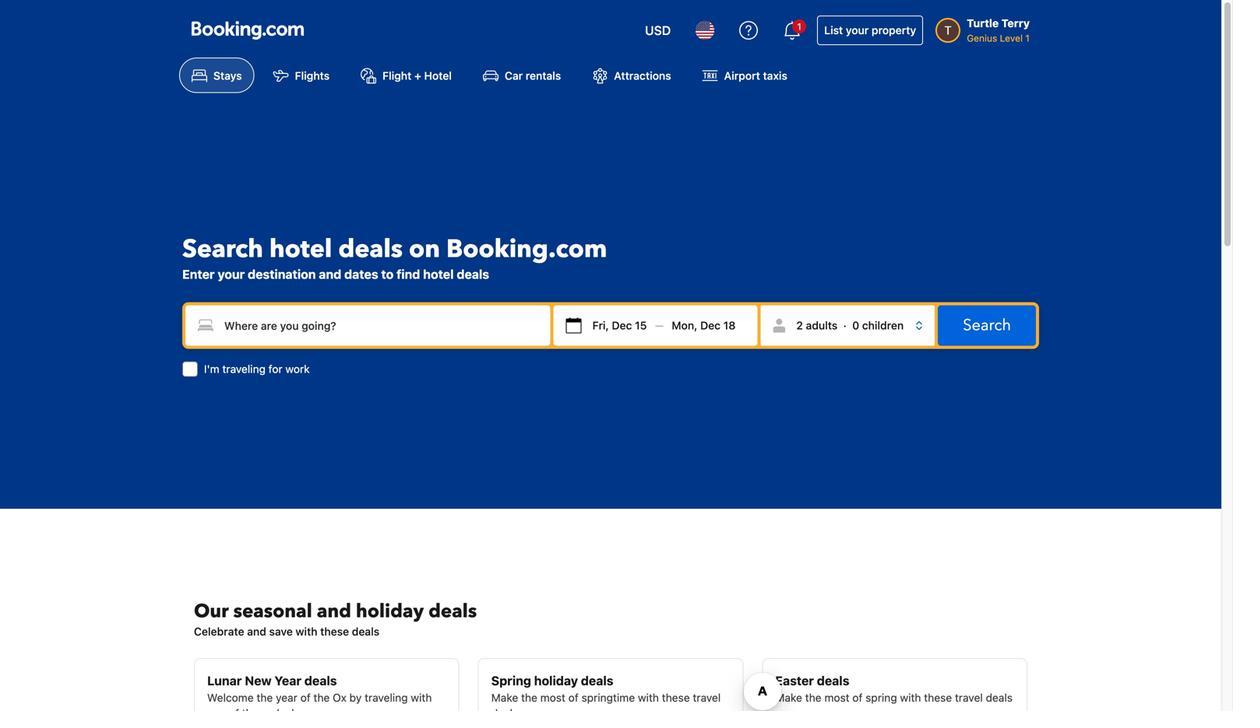 Task type: describe. For each thing, give the bounding box(es) containing it.
spring
[[491, 674, 531, 689]]

the inside spring holiday deals make the most of springtime with these travel deals
[[521, 692, 537, 705]]

welcome
[[207, 692, 254, 705]]

seasonal
[[233, 599, 312, 625]]

airport taxis
[[724, 69, 787, 82]]

1 inside turtle terry genius level 1
[[1025, 33, 1030, 44]]

mon,
[[672, 319, 697, 332]]

flight + hotel
[[383, 69, 452, 82]]

of down welcome
[[229, 708, 239, 712]]

search hotel deals on booking.com enter your destination and dates to find hotel deals
[[182, 233, 607, 282]]

most inside spring holiday deals make the most of springtime with these travel deals
[[540, 692, 565, 705]]

these inside spring holiday deals make the most of springtime with these travel deals
[[662, 692, 690, 705]]

rentals
[[526, 69, 561, 82]]

1 vertical spatial and
[[317, 599, 351, 625]]

year
[[276, 692, 297, 705]]

with inside easter deals make the most of spring with these travel deals
[[900, 692, 921, 705]]

1 inside button
[[797, 21, 802, 32]]

fri,
[[592, 319, 609, 332]]

for
[[269, 363, 282, 376]]

with inside our seasonal and holiday deals celebrate and save with these deals
[[296, 626, 317, 639]]

of inside easter deals make the most of spring with these travel deals
[[852, 692, 863, 705]]

make inside easter deals make the most of spring with these travel deals
[[775, 692, 802, 705]]

search button
[[938, 306, 1036, 346]]

one
[[207, 708, 226, 712]]

dates
[[344, 267, 378, 282]]

2 the from the left
[[313, 692, 330, 705]]

easter
[[775, 674, 814, 689]]

your inside list your property link
[[846, 24, 869, 37]]

the inside easter deals make the most of spring with these travel deals
[[805, 692, 821, 705]]

booking.com online hotel reservations image
[[192, 21, 304, 40]]

save
[[269, 626, 293, 639]]

mon, dec 18
[[672, 319, 736, 332]]

these inside easter deals make the most of spring with these travel deals
[[924, 692, 952, 705]]

your inside search hotel deals on booking.com enter your destination and dates to find hotel deals
[[218, 267, 245, 282]]

0
[[852, 319, 859, 332]]

18
[[723, 319, 736, 332]]

1 horizontal spatial hotel
[[423, 267, 454, 282]]

new
[[245, 674, 272, 689]]

lunar
[[207, 674, 242, 689]]

by
[[349, 692, 362, 705]]

airport taxis link
[[690, 58, 800, 93]]

list your property
[[824, 24, 916, 37]]

airport
[[724, 69, 760, 82]]

attractions
[[614, 69, 671, 82]]

list your property link
[[817, 16, 923, 45]]

make inside spring holiday deals make the most of springtime with these travel deals
[[491, 692, 518, 705]]

search for search hotel deals on booking.com enter your destination and dates to find hotel deals
[[182, 233, 263, 266]]

flight
[[383, 69, 411, 82]]

these inside our seasonal and holiday deals celebrate and save with these deals
[[320, 626, 349, 639]]

search for search
[[963, 315, 1011, 337]]

celebrate
[[194, 626, 244, 639]]

level
[[1000, 33, 1023, 44]]

springtime
[[581, 692, 635, 705]]

i'm traveling for work
[[204, 363, 310, 376]]

most inside easter deals make the most of spring with these travel deals
[[824, 692, 849, 705]]

on booking.com
[[409, 233, 607, 266]]

turtle
[[967, 17, 999, 30]]

car
[[505, 69, 523, 82]]

1 the from the left
[[257, 692, 273, 705]]

our
[[194, 599, 229, 625]]

work
[[285, 363, 310, 376]]

travel inside easter deals make the most of spring with these travel deals
[[955, 692, 983, 705]]

these inside lunar new year deals welcome the year of the ox by traveling with one of these deals
[[242, 708, 270, 712]]

flights
[[295, 69, 330, 82]]

flights link
[[261, 58, 342, 93]]

0 vertical spatial traveling
[[222, 363, 266, 376]]



Task type: locate. For each thing, give the bounding box(es) containing it.
the down 'easter'
[[805, 692, 821, 705]]

1 horizontal spatial make
[[775, 692, 802, 705]]

easter deals make the most of spring with these travel deals
[[775, 674, 1013, 705]]

1 make from the left
[[491, 692, 518, 705]]

these right springtime at the bottom of page
[[662, 692, 690, 705]]

i'm
[[204, 363, 219, 376]]

0 vertical spatial your
[[846, 24, 869, 37]]

to
[[381, 267, 394, 282]]

0 horizontal spatial dec
[[612, 319, 632, 332]]

1 horizontal spatial most
[[824, 692, 849, 705]]

and right seasonal on the left bottom
[[317, 599, 351, 625]]

0 vertical spatial 1
[[797, 21, 802, 32]]

and inside search hotel deals on booking.com enter your destination and dates to find hotel deals
[[319, 267, 341, 282]]

stays link
[[179, 58, 254, 93]]

traveling left 'for'
[[222, 363, 266, 376]]

0 horizontal spatial your
[[218, 267, 245, 282]]

adults
[[806, 319, 838, 332]]

of left 'spring'
[[852, 692, 863, 705]]

0 horizontal spatial travel
[[693, 692, 721, 705]]

1 horizontal spatial travel
[[955, 692, 983, 705]]

search inside search hotel deals on booking.com enter your destination and dates to find hotel deals
[[182, 233, 263, 266]]

your
[[846, 24, 869, 37], [218, 267, 245, 282]]

hotel
[[424, 69, 452, 82]]

0 vertical spatial and
[[319, 267, 341, 282]]

1 horizontal spatial holiday
[[534, 674, 578, 689]]

dec left 15
[[612, 319, 632, 332]]

1 horizontal spatial search
[[963, 315, 1011, 337]]

2 travel from the left
[[955, 692, 983, 705]]

1 vertical spatial 1
[[1025, 33, 1030, 44]]

hotel up destination
[[269, 233, 332, 266]]

usd
[[645, 23, 671, 38]]

1 left list
[[797, 21, 802, 32]]

2 make from the left
[[775, 692, 802, 705]]

svg image
[[566, 318, 582, 334], [672, 318, 687, 334]]

0 vertical spatial search
[[182, 233, 263, 266]]

1 most from the left
[[540, 692, 565, 705]]

+
[[414, 69, 421, 82]]

1 vertical spatial your
[[218, 267, 245, 282]]

1 horizontal spatial svg image
[[672, 318, 687, 334]]

of left springtime at the bottom of page
[[568, 692, 579, 705]]

0 horizontal spatial most
[[540, 692, 565, 705]]

turtle terry genius level 1
[[967, 17, 1030, 44]]

and
[[319, 267, 341, 282], [317, 599, 351, 625], [247, 626, 266, 639]]

with inside spring holiday deals make the most of springtime with these travel deals
[[638, 692, 659, 705]]

travel inside spring holiday deals make the most of springtime with these travel deals
[[693, 692, 721, 705]]

holiday
[[356, 599, 424, 625], [534, 674, 578, 689]]

svg image for fri,
[[566, 318, 582, 334]]

car rentals
[[505, 69, 561, 82]]

dec left 18
[[700, 319, 721, 332]]

holiday inside spring holiday deals make the most of springtime with these travel deals
[[534, 674, 578, 689]]

0 horizontal spatial 1
[[797, 21, 802, 32]]

spring holiday deals make the most of springtime with these travel deals
[[491, 674, 721, 712]]

1 horizontal spatial dec
[[700, 319, 721, 332]]

0 horizontal spatial make
[[491, 692, 518, 705]]

these right 'spring'
[[924, 692, 952, 705]]

lunar new year deals welcome the year of the ox by traveling with one of these deals
[[207, 674, 432, 712]]

1 vertical spatial hotel
[[423, 267, 454, 282]]

0 horizontal spatial traveling
[[222, 363, 266, 376]]

fri, dec 15
[[592, 319, 647, 332]]

1 vertical spatial holiday
[[534, 674, 578, 689]]

1 vertical spatial traveling
[[365, 692, 408, 705]]

make down spring
[[491, 692, 518, 705]]

2 most from the left
[[824, 692, 849, 705]]

spring
[[866, 692, 897, 705]]

hotel
[[269, 233, 332, 266], [423, 267, 454, 282]]

0 horizontal spatial holiday
[[356, 599, 424, 625]]

15
[[635, 319, 647, 332]]

the down new
[[257, 692, 273, 705]]

search
[[182, 233, 263, 266], [963, 315, 1011, 337]]

1 button
[[774, 12, 811, 49]]

with right save at the left bottom
[[296, 626, 317, 639]]

taxis
[[763, 69, 787, 82]]

these
[[320, 626, 349, 639], [662, 692, 690, 705], [924, 692, 952, 705], [242, 708, 270, 712]]

1 right the level
[[1025, 33, 1030, 44]]

1 horizontal spatial your
[[846, 24, 869, 37]]

destination
[[248, 267, 316, 282]]

with right 'spring'
[[900, 692, 921, 705]]

0 horizontal spatial svg image
[[566, 318, 582, 334]]

the
[[257, 692, 273, 705], [313, 692, 330, 705], [521, 692, 537, 705], [805, 692, 821, 705]]

of inside spring holiday deals make the most of springtime with these travel deals
[[568, 692, 579, 705]]

make
[[491, 692, 518, 705], [775, 692, 802, 705]]

deals
[[338, 233, 403, 266], [457, 267, 489, 282], [429, 599, 477, 625], [352, 626, 379, 639], [304, 674, 337, 689], [581, 674, 613, 689], [817, 674, 849, 689], [986, 692, 1013, 705], [273, 708, 300, 712], [491, 708, 518, 712]]

and left the dates
[[319, 267, 341, 282]]

the left ox
[[313, 692, 330, 705]]

list
[[824, 24, 843, 37]]

None search field
[[182, 303, 1039, 377]]

2 dec from the left
[[700, 319, 721, 332]]

traveling right by
[[365, 692, 408, 705]]

of
[[300, 692, 311, 705], [568, 692, 579, 705], [852, 692, 863, 705], [229, 708, 239, 712]]

flight + hotel link
[[348, 58, 464, 93]]

hotel right find
[[423, 267, 454, 282]]

your right enter
[[218, 267, 245, 282]]

1 vertical spatial search
[[963, 315, 1011, 337]]

property
[[872, 24, 916, 37]]

0 horizontal spatial hotel
[[269, 233, 332, 266]]

year
[[275, 674, 301, 689]]

svg image for mon,
[[672, 318, 687, 334]]

with right springtime at the bottom of page
[[638, 692, 659, 705]]

2
[[796, 319, 803, 332]]

these down welcome
[[242, 708, 270, 712]]

1 travel from the left
[[693, 692, 721, 705]]

terry
[[1001, 17, 1030, 30]]

0 horizontal spatial search
[[182, 233, 263, 266]]

travel
[[693, 692, 721, 705], [955, 692, 983, 705]]

most
[[540, 692, 565, 705], [824, 692, 849, 705]]

most left springtime at the bottom of page
[[540, 692, 565, 705]]

search inside button
[[963, 315, 1011, 337]]

1 svg image from the left
[[566, 318, 582, 334]]

enter
[[182, 267, 215, 282]]

traveling inside lunar new year deals welcome the year of the ox by traveling with one of these deals
[[365, 692, 408, 705]]

your right list
[[846, 24, 869, 37]]

svg image right 15
[[672, 318, 687, 334]]

0 vertical spatial holiday
[[356, 599, 424, 625]]

2 vertical spatial and
[[247, 626, 266, 639]]

0 vertical spatial hotel
[[269, 233, 332, 266]]

children
[[862, 319, 904, 332]]

attractions link
[[580, 58, 684, 93]]

genius
[[967, 33, 997, 44]]

ox
[[333, 692, 346, 705]]

with right by
[[411, 692, 432, 705]]

none search field containing search
[[182, 303, 1039, 377]]

dec for 18
[[700, 319, 721, 332]]

traveling
[[222, 363, 266, 376], [365, 692, 408, 705]]

stays
[[213, 69, 242, 82]]

and left save at the left bottom
[[247, 626, 266, 639]]

svg image left fri,
[[566, 318, 582, 334]]

1 horizontal spatial traveling
[[365, 692, 408, 705]]

car rentals link
[[470, 58, 573, 93]]

·
[[843, 319, 847, 332]]

usd button
[[636, 12, 680, 49]]

2 adults · 0 children
[[796, 319, 904, 332]]

of right year
[[300, 692, 311, 705]]

1
[[797, 21, 802, 32], [1025, 33, 1030, 44]]

dec
[[612, 319, 632, 332], [700, 319, 721, 332]]

Type your destination search field
[[185, 306, 550, 346]]

the down spring
[[521, 692, 537, 705]]

holiday inside our seasonal and holiday deals celebrate and save with these deals
[[356, 599, 424, 625]]

with inside lunar new year deals welcome the year of the ox by traveling with one of these deals
[[411, 692, 432, 705]]

make down 'easter'
[[775, 692, 802, 705]]

with
[[296, 626, 317, 639], [411, 692, 432, 705], [638, 692, 659, 705], [900, 692, 921, 705]]

these right save at the left bottom
[[320, 626, 349, 639]]

dec for 15
[[612, 319, 632, 332]]

4 the from the left
[[805, 692, 821, 705]]

most left 'spring'
[[824, 692, 849, 705]]

2 svg image from the left
[[672, 318, 687, 334]]

find
[[397, 267, 420, 282]]

1 dec from the left
[[612, 319, 632, 332]]

1 horizontal spatial 1
[[1025, 33, 1030, 44]]

our seasonal and holiday deals celebrate and save with these deals
[[194, 599, 477, 639]]

3 the from the left
[[521, 692, 537, 705]]



Task type: vqa. For each thing, say whether or not it's contained in the screenshot.
'Africa'
no



